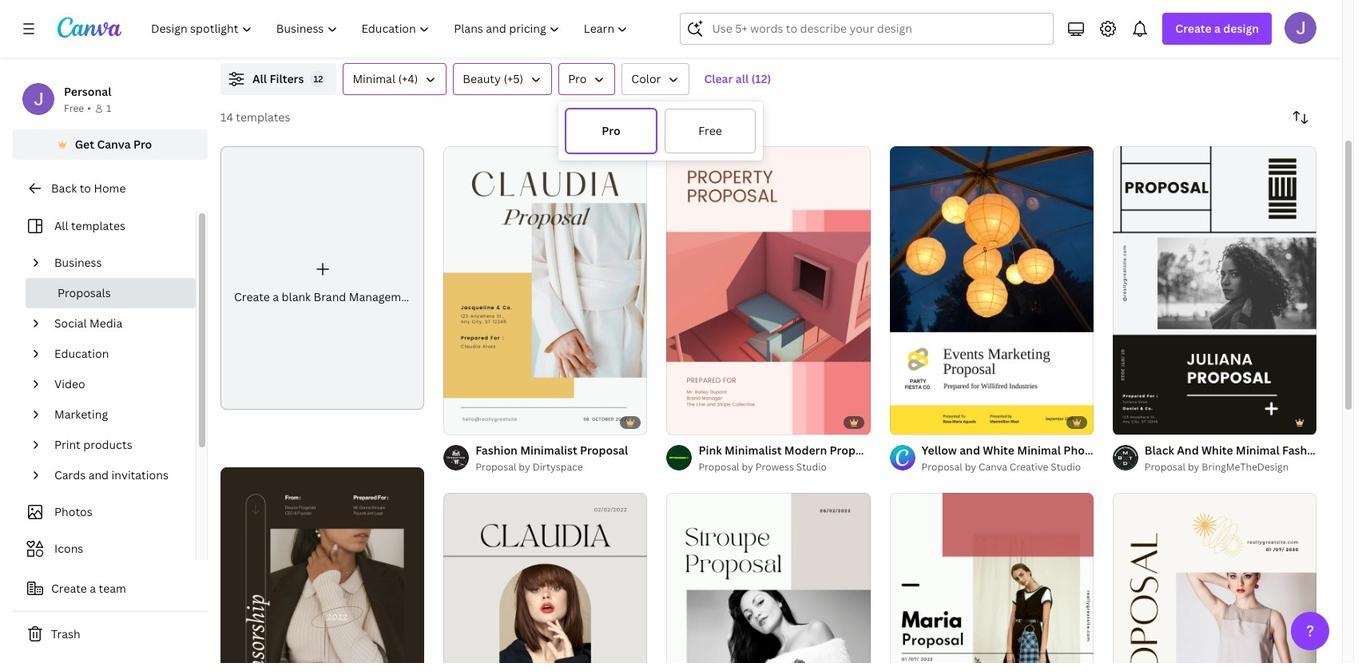 Task type: describe. For each thing, give the bounding box(es) containing it.
property
[[830, 443, 878, 458]]

minimalist fashion brand business proposal image
[[667, 493, 871, 663]]

minimal (+4) button
[[343, 63, 447, 95]]

media
[[90, 316, 123, 331]]

1 of 6 link for minimalist
[[444, 146, 648, 435]]

top level navigation element
[[141, 13, 642, 45]]

proposal inside proposal by canva creative studio link
[[922, 460, 963, 474]]

1 brand management proposal templates image from the left
[[976, 0, 1317, 44]]

a for blank
[[273, 289, 279, 305]]

get canva pro
[[75, 137, 152, 152]]

social media
[[54, 316, 123, 331]]

home
[[94, 181, 126, 196]]

design
[[1224, 21, 1259, 36]]

(+5)
[[504, 71, 523, 86]]

get
[[75, 137, 94, 152]]

by inside the pink minimalist modern property proposal proposal by prowess studio
[[742, 460, 753, 474]]

14 templates
[[221, 109, 290, 125]]

beige and black fashion minimal proposal image
[[1113, 493, 1317, 663]]

2 brand management proposal templates image from the left
[[1076, 0, 1217, 15]]

color
[[632, 71, 661, 86]]

12 filter options selected element
[[310, 71, 326, 87]]

pink
[[699, 443, 722, 458]]

modern
[[785, 443, 827, 458]]

beauty
[[463, 71, 501, 86]]

create a blank brand management proposal element
[[221, 146, 470, 410]]

create a design button
[[1163, 13, 1272, 45]]

a for team
[[90, 581, 96, 596]]

templates for all templates
[[71, 218, 125, 233]]

invitations
[[112, 467, 168, 483]]

a for design
[[1215, 21, 1221, 36]]

icons link
[[22, 534, 186, 564]]

pink minimalist modern property proposal proposal by prowess studio
[[699, 443, 929, 474]]

cards and invitations link
[[48, 460, 186, 491]]

•
[[87, 101, 91, 115]]

create a design
[[1176, 21, 1259, 36]]

6 for fashion
[[473, 416, 478, 427]]

print products
[[54, 437, 132, 452]]

free button
[[664, 108, 757, 154]]

personal
[[64, 84, 111, 99]]

fashion minimalist proposal image
[[444, 146, 648, 435]]

create for create a design
[[1176, 21, 1212, 36]]

canva inside proposal by canva creative studio link
[[979, 460, 1008, 474]]

cards and invitations
[[54, 467, 168, 483]]

1 of 6 link for and
[[1113, 146, 1317, 435]]

minimal (+4)
[[353, 71, 418, 86]]

1 of 6 for fashion
[[455, 416, 478, 427]]

14
[[221, 109, 233, 125]]

and
[[1177, 443, 1199, 458]]

templates for 14 templates
[[236, 109, 290, 125]]

print
[[54, 437, 81, 452]]

fashion minimalist proposal proposal by dirtyspace
[[476, 443, 628, 474]]

black
[[1145, 443, 1174, 458]]

minimalist lined online fashion brand business proposal image
[[221, 468, 424, 663]]

1 for black
[[1124, 416, 1129, 427]]

1 for fashion
[[455, 416, 459, 427]]

marketing
[[54, 407, 108, 422]]

color button
[[622, 63, 690, 95]]

jacob simon image
[[1285, 12, 1317, 44]]

dirtyspace
[[533, 460, 583, 474]]

print products link
[[48, 430, 186, 460]]

social media link
[[48, 308, 186, 339]]

icons
[[54, 541, 83, 556]]

back to home link
[[13, 173, 208, 205]]

0 vertical spatial pro button
[[559, 63, 616, 95]]

clear all (12)
[[704, 71, 771, 86]]

prowess
[[756, 460, 794, 474]]

create a blank brand management proposal link
[[221, 146, 470, 410]]

minimal maria fashion proposal image
[[890, 493, 1094, 663]]

all
[[736, 71, 749, 86]]

pink minimalist modern property proposal link
[[699, 442, 929, 459]]

Sort by button
[[1285, 101, 1317, 133]]

proposal by dirtyspace link
[[476, 459, 628, 475]]

create for create a team
[[51, 581, 87, 596]]

products
[[83, 437, 132, 452]]

blank
[[282, 289, 311, 305]]

6 for black
[[1142, 416, 1147, 427]]

beauty (+5) button
[[453, 63, 552, 95]]

by inside "black and white minimal fashion busin proposal by bringmethedesign"
[[1188, 460, 1200, 474]]

yellow and white minimal photocentric marketing proposal proposal image
[[890, 146, 1094, 435]]

proposal by canva creative studio
[[922, 460, 1081, 474]]

proposal by bringmethedesign link
[[1145, 459, 1317, 475]]

proposals
[[58, 285, 111, 300]]

team
[[99, 581, 126, 596]]

and
[[88, 467, 109, 483]]



Task type: locate. For each thing, give the bounding box(es) containing it.
1 horizontal spatial pro
[[568, 71, 587, 86]]

a inside button
[[90, 581, 96, 596]]

studio inside proposal by canva creative studio link
[[1051, 460, 1081, 474]]

0 horizontal spatial 1
[[106, 101, 111, 115]]

create left the blank
[[234, 289, 270, 305]]

1 fashion from the left
[[476, 443, 518, 458]]

1 vertical spatial create
[[234, 289, 270, 305]]

fashion up proposal by dirtyspace link
[[476, 443, 518, 458]]

1 horizontal spatial a
[[273, 289, 279, 305]]

canva inside get canva pro "button"
[[97, 137, 131, 152]]

4 by from the left
[[1188, 460, 1200, 474]]

1 of 6 link
[[444, 146, 648, 435], [1113, 146, 1317, 435]]

3 by from the left
[[965, 460, 977, 474]]

free for free
[[699, 123, 722, 138]]

1
[[106, 101, 111, 115], [455, 416, 459, 427], [1124, 416, 1129, 427]]

fashion inside the fashion minimalist proposal proposal by dirtyspace
[[476, 443, 518, 458]]

brand
[[314, 289, 346, 305]]

studio down pink minimalist modern property proposal link
[[797, 460, 827, 474]]

2 6 from the left
[[1142, 416, 1147, 427]]

Search search field
[[712, 14, 1044, 44]]

1 horizontal spatial minimal
[[1236, 443, 1280, 458]]

of
[[462, 416, 470, 427], [1131, 416, 1140, 427]]

business link
[[48, 248, 186, 278]]

trash
[[51, 626, 80, 642]]

1 6 from the left
[[473, 416, 478, 427]]

2 horizontal spatial create
[[1176, 21, 1212, 36]]

minimal inside "black and white minimal fashion busin proposal by bringmethedesign"
[[1236, 443, 1280, 458]]

pro button left color
[[559, 63, 616, 95]]

0 vertical spatial all
[[252, 71, 267, 86]]

2 by from the left
[[742, 460, 753, 474]]

business
[[54, 255, 102, 270]]

proposal by canva creative studio link
[[922, 459, 1094, 475]]

minimal up bringmethedesign
[[1236, 443, 1280, 458]]

1 horizontal spatial fashion
[[1283, 443, 1325, 458]]

management
[[349, 289, 419, 305]]

2 fashion from the left
[[1283, 443, 1325, 458]]

2 horizontal spatial pro
[[602, 123, 621, 138]]

trash link
[[13, 618, 208, 650]]

0 horizontal spatial templates
[[71, 218, 125, 233]]

back to home
[[51, 181, 126, 196]]

1 of 6 for black
[[1124, 416, 1147, 427]]

proposal by prowess studio link
[[699, 459, 871, 475]]

fashion minimalist proposal link
[[476, 442, 628, 459]]

1 vertical spatial templates
[[71, 218, 125, 233]]

1 horizontal spatial 1
[[455, 416, 459, 427]]

0 vertical spatial free
[[64, 101, 84, 115]]

1 of 6
[[455, 416, 478, 427], [1124, 416, 1147, 427]]

0 vertical spatial create
[[1176, 21, 1212, 36]]

back
[[51, 181, 77, 196]]

free left •
[[64, 101, 84, 115]]

education link
[[48, 339, 186, 369]]

proposal inside create a blank brand management proposal element
[[422, 289, 470, 305]]

minimalist inside the fashion minimalist proposal proposal by dirtyspace
[[520, 443, 577, 458]]

black and white minimal fashion busin link
[[1145, 442, 1354, 459]]

by inside the fashion minimalist proposal proposal by dirtyspace
[[519, 460, 530, 474]]

(+4)
[[398, 71, 418, 86]]

0 horizontal spatial 1 of 6
[[455, 416, 478, 427]]

filters
[[270, 71, 304, 86]]

1 horizontal spatial 1 of 6
[[1124, 416, 1147, 427]]

2 minimalist from the left
[[725, 443, 782, 458]]

all
[[252, 71, 267, 86], [54, 218, 68, 233]]

minimalist lined fashion studio proposal image
[[444, 493, 648, 663]]

pro button
[[559, 63, 616, 95], [565, 108, 658, 154]]

0 horizontal spatial 1 of 6 link
[[444, 146, 648, 435]]

free down clear
[[699, 123, 722, 138]]

video
[[54, 376, 85, 392]]

get canva pro button
[[13, 129, 208, 160]]

social
[[54, 316, 87, 331]]

canva right get
[[97, 137, 131, 152]]

by down fashion minimalist proposal link
[[519, 460, 530, 474]]

1 studio from the left
[[797, 460, 827, 474]]

pro
[[568, 71, 587, 86], [602, 123, 621, 138], [133, 137, 152, 152]]

2 horizontal spatial a
[[1215, 21, 1221, 36]]

studio
[[797, 460, 827, 474], [1051, 460, 1081, 474]]

0 horizontal spatial all
[[54, 218, 68, 233]]

by left prowess
[[742, 460, 753, 474]]

free for free •
[[64, 101, 84, 115]]

1 of from the left
[[462, 416, 470, 427]]

1 horizontal spatial 6
[[1142, 416, 1147, 427]]

of for black and white minimal fashion busin
[[1131, 416, 1140, 427]]

minimal inside button
[[353, 71, 396, 86]]

0 horizontal spatial fashion
[[476, 443, 518, 458]]

education
[[54, 346, 109, 361]]

photos link
[[22, 497, 186, 527]]

all left filters
[[252, 71, 267, 86]]

1 horizontal spatial of
[[1131, 416, 1140, 427]]

1 horizontal spatial all
[[252, 71, 267, 86]]

free
[[64, 101, 84, 115], [699, 123, 722, 138]]

all templates link
[[22, 211, 186, 241]]

1 vertical spatial all
[[54, 218, 68, 233]]

create a team button
[[13, 573, 208, 605]]

2 horizontal spatial 1
[[1124, 416, 1129, 427]]

1 vertical spatial canva
[[979, 460, 1008, 474]]

0 horizontal spatial minimal
[[353, 71, 396, 86]]

marketing link
[[48, 400, 186, 430]]

busin
[[1327, 443, 1354, 458]]

1 vertical spatial pro button
[[565, 108, 658, 154]]

2 vertical spatial create
[[51, 581, 87, 596]]

a left the blank
[[273, 289, 279, 305]]

by down the "and"
[[1188, 460, 1200, 474]]

minimal
[[353, 71, 396, 86], [1236, 443, 1280, 458]]

1 horizontal spatial templates
[[236, 109, 290, 125]]

video link
[[48, 369, 186, 400]]

minimalist up proposal by dirtyspace link
[[520, 443, 577, 458]]

clear
[[704, 71, 733, 86]]

canva left creative
[[979, 460, 1008, 474]]

0 horizontal spatial a
[[90, 581, 96, 596]]

(12)
[[752, 71, 771, 86]]

1 horizontal spatial create
[[234, 289, 270, 305]]

white
[[1202, 443, 1233, 458]]

2 studio from the left
[[1051, 460, 1081, 474]]

pro for topmost pro "button"
[[568, 71, 587, 86]]

all down "back"
[[54, 218, 68, 233]]

create left design
[[1176, 21, 1212, 36]]

0 vertical spatial canva
[[97, 137, 131, 152]]

minimalist up prowess
[[725, 443, 782, 458]]

2 vertical spatial a
[[90, 581, 96, 596]]

a left 'team'
[[90, 581, 96, 596]]

create a team
[[51, 581, 126, 596]]

templates down back to home
[[71, 218, 125, 233]]

1 1 of 6 link from the left
[[444, 146, 648, 435]]

create for create a blank brand management proposal
[[234, 289, 270, 305]]

create
[[1176, 21, 1212, 36], [234, 289, 270, 305], [51, 581, 87, 596]]

create a blank brand management proposal
[[234, 289, 470, 305]]

1 vertical spatial minimal
[[1236, 443, 1280, 458]]

0 horizontal spatial 6
[[473, 416, 478, 427]]

templates right '14'
[[236, 109, 290, 125]]

1 by from the left
[[519, 460, 530, 474]]

by
[[519, 460, 530, 474], [742, 460, 753, 474], [965, 460, 977, 474], [1188, 460, 1200, 474]]

fashion left busin
[[1283, 443, 1325, 458]]

proposal
[[422, 289, 470, 305], [580, 443, 628, 458], [881, 443, 929, 458], [476, 460, 516, 474], [699, 460, 740, 474], [922, 460, 963, 474], [1145, 460, 1186, 474]]

2 of from the left
[[1131, 416, 1140, 427]]

2 1 of 6 from the left
[[1124, 416, 1147, 427]]

1 minimalist from the left
[[520, 443, 577, 458]]

None search field
[[680, 13, 1054, 45]]

pro for the bottommost pro "button"
[[602, 123, 621, 138]]

0 horizontal spatial free
[[64, 101, 84, 115]]

0 vertical spatial templates
[[236, 109, 290, 125]]

1 horizontal spatial studio
[[1051, 460, 1081, 474]]

1 horizontal spatial minimalist
[[725, 443, 782, 458]]

create inside create a blank brand management proposal element
[[234, 289, 270, 305]]

1 1 of 6 from the left
[[455, 416, 478, 427]]

to
[[80, 181, 91, 196]]

1 vertical spatial a
[[273, 289, 279, 305]]

minimalist for proposal
[[520, 443, 577, 458]]

create down icons
[[51, 581, 87, 596]]

0 horizontal spatial pro
[[133, 137, 152, 152]]

create inside create a team button
[[51, 581, 87, 596]]

proposal inside "black and white minimal fashion busin proposal by bringmethedesign"
[[1145, 460, 1186, 474]]

a inside dropdown button
[[1215, 21, 1221, 36]]

1 vertical spatial free
[[699, 123, 722, 138]]

minimalist for modern
[[725, 443, 782, 458]]

1 horizontal spatial canva
[[979, 460, 1008, 474]]

all templates
[[54, 218, 125, 233]]

minimalist inside the pink minimalist modern property proposal proposal by prowess studio
[[725, 443, 782, 458]]

free •
[[64, 101, 91, 115]]

all filters
[[252, 71, 304, 86]]

0 horizontal spatial canva
[[97, 137, 131, 152]]

0 vertical spatial a
[[1215, 21, 1221, 36]]

12
[[314, 73, 323, 85]]

all for all filters
[[252, 71, 267, 86]]

1 horizontal spatial free
[[699, 123, 722, 138]]

0 horizontal spatial minimalist
[[520, 443, 577, 458]]

studio inside the pink minimalist modern property proposal proposal by prowess studio
[[797, 460, 827, 474]]

templates
[[236, 109, 290, 125], [71, 218, 125, 233]]

bringmethedesign
[[1202, 460, 1289, 474]]

fashion
[[476, 443, 518, 458], [1283, 443, 1325, 458]]

clear all (12) button
[[696, 63, 779, 95]]

by left creative
[[965, 460, 977, 474]]

a
[[1215, 21, 1221, 36], [273, 289, 279, 305], [90, 581, 96, 596]]

fashion inside "black and white minimal fashion busin proposal by bringmethedesign"
[[1283, 443, 1325, 458]]

a left design
[[1215, 21, 1221, 36]]

beauty (+5)
[[463, 71, 523, 86]]

pro inside get canva pro "button"
[[133, 137, 152, 152]]

pro button down color
[[565, 108, 658, 154]]

0 horizontal spatial of
[[462, 416, 470, 427]]

canva
[[97, 137, 131, 152], [979, 460, 1008, 474]]

photos
[[54, 504, 92, 519]]

all for all templates
[[54, 218, 68, 233]]

brand management proposal templates image
[[976, 0, 1317, 44], [1076, 0, 1217, 15]]

create inside create a design dropdown button
[[1176, 21, 1212, 36]]

2 1 of 6 link from the left
[[1113, 146, 1317, 435]]

creative
[[1010, 460, 1049, 474]]

0 horizontal spatial create
[[51, 581, 87, 596]]

1 horizontal spatial 1 of 6 link
[[1113, 146, 1317, 435]]

pink minimalist modern property proposal image
[[667, 146, 871, 435]]

cards
[[54, 467, 86, 483]]

black and white minimal fashion business proposal image
[[1113, 146, 1317, 435]]

minimalist
[[520, 443, 577, 458], [725, 443, 782, 458]]

studio right creative
[[1051, 460, 1081, 474]]

minimal left (+4)
[[353, 71, 396, 86]]

of for fashion minimalist proposal
[[462, 416, 470, 427]]

black and white minimal fashion busin proposal by bringmethedesign
[[1145, 443, 1354, 474]]

free inside button
[[699, 123, 722, 138]]

0 vertical spatial minimal
[[353, 71, 396, 86]]

0 horizontal spatial studio
[[797, 460, 827, 474]]



Task type: vqa. For each thing, say whether or not it's contained in the screenshot.
Video image
no



